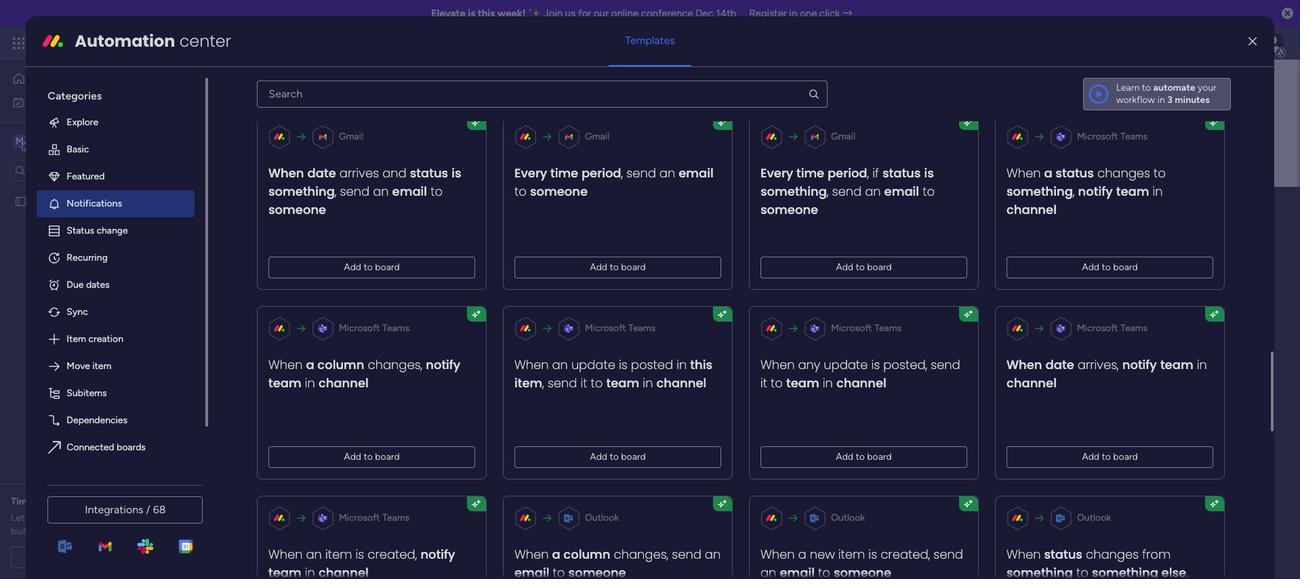 Task type: describe. For each thing, give the bounding box(es) containing it.
board for changes to
[[1114, 262, 1139, 273]]

send inside every time period , send an email to someone
[[627, 165, 657, 182]]

categories
[[48, 89, 102, 102]]

every time period , send an email to someone
[[515, 165, 714, 200]]

teams for arrives,
[[1121, 323, 1148, 334]]

item inside move item option
[[92, 361, 111, 372]]

sync
[[67, 306, 88, 318]]

/
[[146, 504, 150, 517]]

and inside when date arrives and status is something , send an email to someone
[[383, 165, 407, 182]]

featured option
[[37, 163, 195, 190]]

, inside when date arrives and status is something , send an email to someone
[[335, 183, 337, 200]]

every for something
[[761, 165, 794, 182]]

dependencies
[[67, 415, 127, 426]]

, inside when a status changes to something , notify team in channel
[[1074, 183, 1075, 200]]

1 vertical spatial changes
[[1087, 546, 1140, 563]]

in inside your workflow in
[[1158, 94, 1166, 106]]

monday
[[60, 35, 107, 51]]

when for when date arrives and status is something , send an email to someone
[[269, 165, 304, 182]]

integrations / 68 button
[[48, 497, 203, 524]]

test for 'public board' icon in test link
[[279, 337, 297, 349]]

0 vertical spatial workspace
[[58, 135, 111, 147]]

to inside every time period , if status is something , send an email to someone
[[923, 183, 935, 200]]

add to board button for arrives,
[[1007, 447, 1214, 468]]

an inside time for an expert review let our experts review what you've built so far. free of charge
[[50, 496, 60, 508]]

an inside every time period , send an email to someone
[[660, 165, 676, 182]]

test for 'public board' icon within the test list box
[[32, 196, 50, 207]]

email inside every time period , if status is something , send an email to someone
[[885, 183, 920, 200]]

0 vertical spatial option
[[0, 189, 173, 192]]

status change
[[67, 225, 128, 237]]

recurring option
[[37, 245, 195, 272]]

to inside when a status changes to something , notify team in channel
[[1154, 165, 1167, 182]]

1 vertical spatial option
[[37, 462, 195, 489]]

1 vertical spatial main workspace
[[338, 192, 512, 222]]

microsoft for changes to
[[1078, 131, 1119, 142]]

arrives
[[340, 165, 379, 182]]

microsoft teams for changes,
[[339, 323, 410, 334]]

brad klo image
[[1263, 33, 1284, 54]]

time
[[11, 496, 32, 508]]

expert
[[62, 496, 91, 508]]

management
[[137, 35, 211, 51]]

add to board for arrives,
[[1083, 452, 1139, 463]]

home button
[[8, 68, 146, 90]]

in inside when date arrives, notify team in channel
[[1198, 357, 1208, 374]]

is inside when a new item is created, send an
[[869, 546, 878, 563]]

charge
[[92, 526, 122, 538]]

to inside when date arrives and status is something , send an email to someone
[[431, 183, 443, 200]]

2 outlook from the left
[[832, 513, 866, 524]]

online
[[611, 7, 639, 20]]

gmail for someone
[[585, 131, 610, 142]]

recently
[[405, 306, 440, 317]]

due
[[67, 279, 84, 291]]

microsoft teams for changes to
[[1078, 131, 1148, 142]]

dashboards
[[305, 306, 355, 317]]

teams up when an item is created, notify
[[383, 513, 410, 524]]

1 created, from the left
[[368, 546, 417, 563]]

it inside when any update is posted, send it to
[[761, 375, 768, 392]]

when status changes from
[[1007, 546, 1171, 563]]

microsoft teams for in
[[832, 323, 902, 334]]

learn to automate
[[1117, 82, 1196, 93]]

when for when a status changes to something , notify team in channel
[[1007, 165, 1041, 182]]

select product image
[[12, 37, 26, 50]]

creation
[[88, 334, 123, 345]]

integrations / 68
[[85, 504, 166, 517]]

meeting
[[93, 552, 129, 564]]

minutes
[[1175, 94, 1210, 106]]

1 vertical spatial review
[[77, 513, 105, 524]]

notifications option
[[37, 190, 195, 218]]

elevate
[[431, 7, 466, 20]]

learn
[[1117, 82, 1140, 93]]

0 vertical spatial for
[[578, 7, 591, 20]]

basic
[[67, 144, 89, 155]]

when a status changes to something , notify team in channel
[[1007, 165, 1167, 218]]

someone inside every time period , if status is something , send an email to someone
[[761, 201, 819, 218]]

your
[[1198, 82, 1217, 93]]

is inside when any update is posted, send it to
[[872, 357, 881, 374]]

built
[[11, 526, 30, 538]]

changes inside when a status changes to something , notify team in channel
[[1098, 165, 1151, 182]]

outlook for when a column changes, send an
[[585, 513, 619, 524]]

boards and dashboards you visited recently in this workspace
[[256, 306, 516, 317]]

workspace selection element
[[13, 133, 113, 151]]

register in one click →
[[749, 7, 853, 20]]

see plans
[[237, 37, 278, 49]]

when date arrives and status is something , send an email to someone
[[269, 165, 462, 218]]

a for when a status changes to something , notify team in channel
[[1045, 165, 1053, 182]]

68
[[153, 504, 166, 517]]

help button
[[1185, 541, 1233, 564]]

microsoft for , send it to
[[585, 323, 627, 334]]

test link
[[236, 324, 907, 363]]

a for schedule a meeting
[[86, 552, 91, 564]]

recurring
[[67, 252, 108, 264]]

what
[[107, 513, 129, 524]]

connected boards
[[67, 442, 146, 454]]

far.
[[44, 526, 58, 538]]

3 minutes
[[1168, 94, 1210, 106]]

posted,
[[884, 357, 928, 374]]

in inside when a column changes, notify team in channel
[[305, 375, 315, 392]]

notifications
[[67, 198, 122, 209]]

see plans button
[[219, 33, 284, 54]]

microsoft for arrives,
[[1078, 323, 1119, 334]]

join
[[544, 7, 563, 20]]

automation
[[75, 30, 175, 52]]

Main workspace field
[[335, 192, 1246, 222]]

dates
[[86, 279, 110, 291]]

someone inside when date arrives and status is something , send an email to someone
[[269, 201, 327, 218]]

column for when a column changes, notify team in channel
[[318, 357, 365, 374]]

notify inside when a column changes, notify team in channel
[[426, 357, 461, 374]]

channel inside when date arrives, notify team in channel
[[1007, 375, 1057, 392]]

Search for a column type search field
[[257, 81, 828, 108]]

if
[[873, 165, 880, 182]]

boards
[[256, 306, 285, 317]]

m
[[16, 135, 24, 147]]

add for arrives and
[[344, 262, 362, 273]]

when a column changes, send an
[[515, 546, 721, 563]]

this item
[[515, 357, 713, 392]]

team inside when a column changes, notify team in channel
[[269, 375, 302, 392]]

automate
[[1154, 82, 1196, 93]]

boards for recent boards
[[293, 273, 326, 286]]

1 horizontal spatial main
[[338, 192, 391, 222]]

is inside when date arrives and status is something , send an email to someone
[[452, 165, 462, 182]]

when a new item is created, send an
[[761, 546, 964, 580]]

microsoft for in
[[832, 323, 873, 334]]

your workflow in
[[1117, 82, 1217, 106]]

period for ,
[[828, 165, 868, 182]]

send inside when any update is posted, send it to
[[931, 357, 961, 374]]

conference
[[641, 7, 693, 20]]

14th
[[717, 7, 737, 20]]

microsoft teams up when an item is created, notify
[[339, 513, 410, 524]]

so
[[32, 526, 42, 538]]

us
[[565, 7, 576, 20]]

integrations
[[85, 504, 143, 517]]

when for when a column changes, notify team in channel
[[269, 357, 303, 374]]

add to board for changes,
[[344, 452, 400, 463]]

team in channel
[[787, 375, 887, 392]]

, inside every time period , send an email to someone
[[622, 165, 624, 182]]

status inside when a status changes to something , notify team in channel
[[1056, 165, 1095, 182]]

dependencies option
[[37, 407, 195, 435]]

when an item is created, notify
[[269, 546, 456, 563]]

a for when a column changes, notify team in channel
[[306, 357, 315, 374]]

sync option
[[37, 299, 195, 326]]

members
[[343, 273, 388, 286]]

1 vertical spatial this
[[452, 306, 468, 317]]

change
[[97, 225, 128, 237]]

microsoft teams for , send it to
[[585, 323, 656, 334]]

team inside when date arrives, notify team in channel
[[1161, 357, 1194, 374]]

connected boards option
[[37, 435, 195, 462]]

when for when any update is posted, send it to
[[761, 357, 795, 374]]

search image
[[808, 88, 820, 100]]

to inside when any update is posted, send it to
[[771, 375, 783, 392]]

when any update is posted, send it to
[[761, 357, 961, 392]]

3
[[1168, 94, 1173, 106]]

basic option
[[37, 136, 195, 163]]

home
[[31, 73, 57, 84]]

something inside every time period , if status is something , send an email to someone
[[761, 183, 828, 200]]

status change option
[[37, 218, 195, 245]]

public board image inside test link
[[256, 336, 271, 351]]

help
[[1197, 546, 1221, 559]]

when for when an item is created, notify
[[269, 546, 303, 563]]



Task type: locate. For each thing, give the bounding box(es) containing it.
0 horizontal spatial work
[[45, 96, 66, 107]]

schedule a meeting
[[44, 552, 129, 564]]

1 horizontal spatial created,
[[881, 546, 931, 563]]

boards for connected boards
[[117, 442, 146, 454]]

when inside when any update is posted, send it to
[[761, 357, 795, 374]]

add to board for , send it to
[[590, 452, 646, 463]]

test inside list box
[[32, 196, 50, 207]]

time inside every time period , if status is something , send an email to someone
[[797, 165, 825, 182]]

status
[[67, 225, 94, 237]]

0 horizontal spatial main
[[31, 135, 55, 147]]

0 horizontal spatial period
[[582, 165, 622, 182]]

created, inside when a new item is created, send an
[[881, 546, 931, 563]]

0 horizontal spatial update
[[572, 357, 616, 374]]

1 vertical spatial column
[[564, 546, 611, 563]]

item inside this item
[[515, 375, 543, 392]]

✨
[[528, 7, 541, 20]]

add to board for in
[[837, 452, 892, 463]]

when for when status changes from
[[1007, 546, 1041, 563]]

time for ,
[[797, 165, 825, 182]]

time for someone
[[551, 165, 579, 182]]

column for when a column changes, send an
[[564, 546, 611, 563]]

channel inside when a column changes, notify team in channel
[[319, 375, 369, 392]]

2 every from the left
[[761, 165, 794, 182]]

1 vertical spatial main
[[338, 192, 391, 222]]

0 horizontal spatial it
[[581, 375, 588, 392]]

you
[[357, 306, 373, 317]]

is
[[468, 7, 476, 20], [452, 165, 462, 182], [925, 165, 935, 182], [619, 357, 628, 374], [872, 357, 881, 374], [356, 546, 365, 563], [869, 546, 878, 563]]

1 horizontal spatial someone
[[530, 183, 588, 200]]

0 horizontal spatial created,
[[368, 546, 417, 563]]

0 horizontal spatial outlook
[[585, 513, 619, 524]]

you've
[[131, 513, 158, 524]]

every inside every time period , send an email to someone
[[515, 165, 548, 182]]

1 vertical spatial for
[[35, 496, 47, 508]]

board for arrives and
[[375, 262, 400, 273]]

when inside when date arrives, notify team in channel
[[1007, 357, 1043, 374]]

every inside every time period , if status is something , send an email to someone
[[761, 165, 794, 182]]

2 horizontal spatial gmail
[[832, 131, 856, 142]]

teams up posted
[[629, 323, 656, 334]]

add for changes to
[[1083, 262, 1100, 273]]

0 horizontal spatial gmail
[[339, 131, 364, 142]]

1 horizontal spatial period
[[828, 165, 868, 182]]

gmail for is
[[339, 131, 364, 142]]

when date arrives, notify team in channel
[[1007, 357, 1208, 392]]

test down search in workspace field
[[32, 196, 50, 207]]

0 horizontal spatial and
[[287, 306, 303, 317]]

1 horizontal spatial work
[[110, 35, 134, 51]]

for right 'time'
[[35, 496, 47, 508]]

None search field
[[257, 81, 828, 108]]

2 update from the left
[[824, 357, 869, 374]]

2 time from the left
[[797, 165, 825, 182]]

update up team in channel
[[824, 357, 869, 374]]

1 horizontal spatial and
[[383, 165, 407, 182]]

1 horizontal spatial update
[[824, 357, 869, 374]]

our up so
[[27, 513, 41, 524]]

explore
[[67, 117, 98, 128]]

microsoft teams for arrives,
[[1078, 323, 1148, 334]]

0 horizontal spatial every
[[515, 165, 548, 182]]

date for something
[[308, 165, 336, 182]]

3 something from the left
[[1007, 183, 1074, 200]]

1 vertical spatial date
[[1046, 357, 1075, 374]]

public board image
[[14, 195, 27, 208], [256, 336, 271, 351]]

microsoft teams up when an update is posted in
[[585, 323, 656, 334]]

3 gmail from the left
[[832, 131, 856, 142]]

add for , send it to
[[590, 452, 608, 463]]

add to board button for in
[[761, 447, 968, 468]]

status inside when date arrives and status is something , send an email to someone
[[410, 165, 449, 182]]

date
[[308, 165, 336, 182], [1046, 357, 1075, 374]]

workspace
[[58, 135, 111, 147], [396, 192, 512, 222], [470, 306, 516, 317]]

add to board button for changes,
[[269, 447, 476, 468]]

microsoft
[[1078, 131, 1119, 142], [339, 323, 380, 334], [585, 323, 627, 334], [832, 323, 873, 334], [1078, 323, 1119, 334], [339, 513, 380, 524]]

1 horizontal spatial changes,
[[614, 546, 669, 563]]

1 vertical spatial workspace
[[396, 192, 512, 222]]

microsoft for changes,
[[339, 323, 380, 334]]

item creation option
[[37, 326, 195, 353]]

1 vertical spatial boards
[[117, 442, 146, 454]]

0 horizontal spatial main workspace
[[31, 135, 111, 147]]

due dates
[[67, 279, 110, 291]]

0 vertical spatial changes
[[1098, 165, 1151, 182]]

email inside every time period , send an email to someone
[[679, 165, 714, 182]]

main workspace inside workspace selection element
[[31, 135, 111, 147]]

date for channel
[[1046, 357, 1075, 374]]

when for when a column changes, send an
[[515, 546, 549, 563]]

1 vertical spatial test
[[279, 337, 297, 349]]

recent
[[256, 273, 290, 286]]

0 horizontal spatial this
[[452, 306, 468, 317]]

for inside time for an expert review let our experts review what you've built so far. free of charge
[[35, 496, 47, 508]]

status inside every time period , if status is something , send an email to someone
[[883, 165, 921, 182]]

add to board button for , send it to
[[515, 447, 722, 468]]

0 vertical spatial boards
[[293, 273, 326, 286]]

1 horizontal spatial it
[[761, 375, 768, 392]]

test
[[32, 196, 50, 207], [279, 337, 297, 349]]

1 horizontal spatial this
[[478, 7, 495, 20]]

week!
[[498, 7, 526, 20]]

our inside time for an expert review let our experts review what you've built so far. free of charge
[[27, 513, 41, 524]]

every time period , if status is something , send an email to someone
[[761, 165, 935, 218]]

connected
[[67, 442, 114, 454]]

2 horizontal spatial email
[[885, 183, 920, 200]]

teams for , send it to
[[629, 323, 656, 334]]

1 period from the left
[[582, 165, 622, 182]]

2 created, from the left
[[881, 546, 931, 563]]

0 horizontal spatial for
[[35, 496, 47, 508]]

column inside when a column changes, notify team in channel
[[318, 357, 365, 374]]

period for someone
[[582, 165, 622, 182]]

1 vertical spatial and
[[287, 306, 303, 317]]

an inside every time period , if status is something , send an email to someone
[[866, 183, 881, 200]]

2 gmail from the left
[[585, 131, 610, 142]]

gmail up arrives
[[339, 131, 364, 142]]

1 horizontal spatial main workspace
[[338, 192, 512, 222]]

changes,
[[368, 357, 423, 374], [614, 546, 669, 563]]

0 horizontal spatial public board image
[[14, 195, 27, 208]]

1 vertical spatial changes,
[[614, 546, 669, 563]]

featured
[[67, 171, 105, 182]]

and right boards
[[287, 306, 303, 317]]

work for monday
[[110, 35, 134, 51]]

0 vertical spatial our
[[594, 7, 609, 20]]

workspace image
[[13, 134, 26, 149]]

date inside when date arrives and status is something , send an email to someone
[[308, 165, 336, 182]]

update for , send it to
[[572, 357, 616, 374]]

channel inside when a status changes to something , notify team in channel
[[1007, 201, 1057, 218]]

visited
[[375, 306, 403, 317]]

an inside when a new item is created, send an
[[761, 565, 777, 580]]

explore option
[[37, 109, 195, 136]]

microsoft up when an update is posted in
[[585, 323, 627, 334]]

0 vertical spatial column
[[318, 357, 365, 374]]

teams down visited
[[383, 323, 410, 334]]

changes, inside when a column changes, notify team in channel
[[368, 357, 423, 374]]

work for my
[[45, 96, 66, 107]]

update
[[572, 357, 616, 374], [824, 357, 869, 374]]

a inside when a status changes to something , notify team in channel
[[1045, 165, 1053, 182]]

send inside when a new item is created, send an
[[934, 546, 964, 563]]

automation  center image
[[42, 30, 64, 52]]

0 horizontal spatial boards
[[117, 442, 146, 454]]

0 vertical spatial review
[[93, 496, 123, 508]]

update up , send it to team in channel at the bottom of the page
[[572, 357, 616, 374]]

our left online
[[594, 7, 609, 20]]

move item option
[[37, 353, 195, 380]]

someone inside every time period , send an email to someone
[[530, 183, 588, 200]]

review up of in the bottom of the page
[[77, 513, 105, 524]]

0 vertical spatial work
[[110, 35, 134, 51]]

0 horizontal spatial our
[[27, 513, 41, 524]]

2 horizontal spatial someone
[[761, 201, 819, 218]]

1 horizontal spatial email
[[679, 165, 714, 182]]

let
[[11, 513, 25, 524]]

when for when date arrives, notify team in channel
[[1007, 357, 1043, 374]]

main down arrives
[[338, 192, 391, 222]]

2 horizontal spatial outlook
[[1078, 513, 1112, 524]]

3 outlook from the left
[[1078, 513, 1112, 524]]

1 horizontal spatial every
[[761, 165, 794, 182]]

board for , send it to
[[622, 452, 646, 463]]

monday work management
[[60, 35, 211, 51]]

teams for changes to
[[1121, 131, 1148, 142]]

date left arrives
[[308, 165, 336, 182]]

center
[[180, 30, 231, 52]]

0 horizontal spatial email
[[393, 183, 428, 200]]

when for when an update is posted in
[[515, 357, 549, 374]]

microsoft up when an item is created, notify
[[339, 513, 380, 524]]

teams down workflow
[[1121, 131, 1148, 142]]

, send it to team in channel
[[543, 375, 707, 392]]

test list box
[[0, 187, 173, 396]]

1 vertical spatial work
[[45, 96, 66, 107]]

teams up posted,
[[875, 323, 902, 334]]

1 something from the left
[[269, 183, 335, 200]]

2 period from the left
[[828, 165, 868, 182]]

this right recently
[[452, 306, 468, 317]]

it
[[581, 375, 588, 392], [761, 375, 768, 392]]

a for when a column changes, send an
[[553, 546, 561, 563]]

1 horizontal spatial test
[[279, 337, 297, 349]]

something
[[269, 183, 335, 200], [761, 183, 828, 200], [1007, 183, 1074, 200]]

add to board button for arrives and
[[269, 257, 476, 279]]

date inside when date arrives, notify team in channel
[[1046, 357, 1075, 374]]

1 horizontal spatial something
[[761, 183, 828, 200]]

2 horizontal spatial this
[[691, 357, 713, 374]]

add to board for changes to
[[1083, 262, 1139, 273]]

microsoft up when any update is posted, send it to
[[832, 323, 873, 334]]

my work button
[[8, 91, 146, 113]]

due dates option
[[37, 272, 195, 299]]

add to board for arrives and
[[344, 262, 400, 273]]

update inside when any update is posted, send it to
[[824, 357, 869, 374]]

time inside every time period , send an email to someone
[[551, 165, 579, 182]]

send inside when date arrives and status is something , send an email to someone
[[340, 183, 370, 200]]

subitems option
[[37, 380, 195, 407]]

this inside this item
[[691, 357, 713, 374]]

move
[[67, 361, 90, 372]]

subitems
[[67, 388, 107, 399]]

an inside when date arrives and status is something , send an email to someone
[[373, 183, 389, 200]]

of
[[81, 526, 90, 538]]

is inside every time period , if status is something , send an email to someone
[[925, 165, 935, 182]]

register
[[749, 7, 787, 20]]

microsoft down you
[[339, 323, 380, 334]]

0 horizontal spatial column
[[318, 357, 365, 374]]

0 horizontal spatial something
[[269, 183, 335, 200]]

my
[[30, 96, 43, 107]]

and right arrives
[[383, 165, 407, 182]]

0 horizontal spatial date
[[308, 165, 336, 182]]

period inside every time period , if status is something , send an email to someone
[[828, 165, 868, 182]]

teams up when date arrives, notify team in channel
[[1121, 323, 1148, 334]]

date left arrives,
[[1046, 357, 1075, 374]]

teams for in
[[875, 323, 902, 334]]

teams for changes,
[[383, 323, 410, 334]]

when inside when a status changes to something , notify team in channel
[[1007, 165, 1041, 182]]

1 horizontal spatial for
[[578, 7, 591, 20]]

0 vertical spatial public board image
[[14, 195, 27, 208]]

1 horizontal spatial outlook
[[832, 513, 866, 524]]

2 horizontal spatial something
[[1007, 183, 1074, 200]]

1 horizontal spatial public board image
[[256, 336, 271, 351]]

for right us
[[578, 7, 591, 20]]

1 every from the left
[[515, 165, 548, 182]]

recent boards
[[256, 273, 326, 286]]

changes, for notify
[[368, 357, 423, 374]]

microsoft teams up when any update is posted, send it to
[[832, 323, 902, 334]]

channel
[[1007, 201, 1057, 218], [319, 375, 369, 392], [657, 375, 707, 392], [837, 375, 887, 392], [1007, 375, 1057, 392]]

add for changes,
[[344, 452, 362, 463]]

2 vertical spatial workspace
[[470, 306, 516, 317]]

experts
[[43, 513, 75, 524]]

0 vertical spatial and
[[383, 165, 407, 182]]

dec
[[696, 7, 714, 20]]

when a column changes, notify team in channel
[[269, 357, 461, 392]]

1 it from the left
[[581, 375, 588, 392]]

categories heading
[[37, 78, 195, 109]]

move item
[[67, 361, 111, 372]]

column
[[318, 357, 365, 374], [564, 546, 611, 563]]

1 horizontal spatial gmail
[[585, 131, 610, 142]]

work right monday
[[110, 35, 134, 51]]

Search in workspace field
[[28, 163, 113, 178]]

something inside when date arrives and status is something , send an email to someone
[[269, 183, 335, 200]]

review up 'what'
[[93, 496, 123, 508]]

this left week!
[[478, 7, 495, 20]]

review
[[93, 496, 123, 508], [77, 513, 105, 524]]

0 horizontal spatial someone
[[269, 201, 327, 218]]

option down featured
[[0, 189, 173, 192]]

test down boards
[[279, 337, 297, 349]]

when inside when date arrives and status is something , send an email to someone
[[269, 165, 304, 182]]

1 horizontal spatial boards
[[293, 273, 326, 286]]

microsoft down workflow
[[1078, 131, 1119, 142]]

public board image down workspace image
[[14, 195, 27, 208]]

1 time from the left
[[551, 165, 579, 182]]

main workspace
[[31, 135, 111, 147], [338, 192, 512, 222]]

boards inside option
[[117, 442, 146, 454]]

register in one click → link
[[749, 7, 853, 20]]

categories list box
[[37, 78, 208, 489]]

1 horizontal spatial our
[[594, 7, 609, 20]]

a for when a new item is created, send an
[[799, 546, 807, 563]]

outlook up when a column changes, send an
[[585, 513, 619, 524]]

boards right recent
[[293, 273, 326, 286]]

schedule
[[44, 552, 84, 564]]

notify inside when date arrives, notify team in channel
[[1123, 357, 1158, 374]]

a inside button
[[86, 552, 91, 564]]

outlook up when status changes from
[[1078, 513, 1112, 524]]

posted
[[631, 357, 674, 374]]

microsoft teams down workflow
[[1078, 131, 1148, 142]]

0 vertical spatial main workspace
[[31, 135, 111, 147]]

period
[[582, 165, 622, 182], [828, 165, 868, 182]]

gmail up every time period , if status is something , send an email to someone
[[832, 131, 856, 142]]

one
[[800, 7, 817, 20]]

free
[[60, 526, 79, 538]]

gmail for something
[[832, 131, 856, 142]]

→
[[843, 7, 853, 20]]

add for arrives,
[[1083, 452, 1100, 463]]

in inside when a status changes to something , notify team in channel
[[1153, 183, 1164, 200]]

outlook up 'new'
[[832, 513, 866, 524]]

microsoft teams up arrives,
[[1078, 323, 1148, 334]]

2 it from the left
[[761, 375, 768, 392]]

update for in
[[824, 357, 869, 374]]

notify inside when a status changes to something , notify team in channel
[[1079, 183, 1114, 200]]

a inside when a new item is created, send an
[[799, 546, 807, 563]]

1 vertical spatial our
[[27, 513, 41, 524]]

work inside button
[[45, 96, 66, 107]]

0 vertical spatial changes,
[[368, 357, 423, 374]]

item
[[67, 334, 86, 345]]

public board image down boards
[[256, 336, 271, 351]]

0 horizontal spatial changes,
[[368, 357, 423, 374]]

when inside when a column changes, notify team in channel
[[269, 357, 303, 374]]

item creation
[[67, 334, 123, 345]]

option down connected boards on the left
[[37, 462, 195, 489]]

1 horizontal spatial date
[[1046, 357, 1075, 374]]

0 horizontal spatial test
[[32, 196, 50, 207]]

to
[[1142, 82, 1152, 93], [1154, 165, 1167, 182], [431, 183, 443, 200], [515, 183, 527, 200], [923, 183, 935, 200], [364, 262, 373, 273], [610, 262, 619, 273], [856, 262, 865, 273], [1103, 262, 1112, 273], [591, 375, 603, 392], [771, 375, 783, 392], [364, 452, 373, 463], [610, 452, 619, 463], [856, 452, 865, 463], [1103, 452, 1112, 463]]

main inside workspace selection element
[[31, 135, 55, 147]]

work right my
[[45, 96, 66, 107]]

main right workspace image
[[31, 135, 55, 147]]

period inside every time period , send an email to someone
[[582, 165, 622, 182]]

when inside when a new item is created, send an
[[761, 546, 795, 563]]

this
[[478, 7, 495, 20], [452, 306, 468, 317], [691, 357, 713, 374]]

something inside when a status changes to something , notify team in channel
[[1007, 183, 1074, 200]]

outlook for when status changes from
[[1078, 513, 1112, 524]]

every for to
[[515, 165, 548, 182]]

boards down dependencies option
[[117, 442, 146, 454]]

board for in
[[868, 452, 892, 463]]

work
[[110, 35, 134, 51], [45, 96, 66, 107]]

1 vertical spatial public board image
[[256, 336, 271, 351]]

new
[[810, 546, 835, 563]]

0 vertical spatial date
[[308, 165, 336, 182]]

2 something from the left
[[761, 183, 828, 200]]

option
[[0, 189, 173, 192], [37, 462, 195, 489]]

to inside every time period , send an email to someone
[[515, 183, 527, 200]]

click
[[820, 7, 840, 20]]

permissions
[[404, 273, 462, 286]]

microsoft teams down you
[[339, 323, 410, 334]]

1 update from the left
[[572, 357, 616, 374]]

email inside when date arrives and status is something , send an email to someone
[[393, 183, 428, 200]]

gmail up every time period , send an email to someone
[[585, 131, 610, 142]]

2 vertical spatial this
[[691, 357, 713, 374]]

outlook
[[585, 513, 619, 524], [832, 513, 866, 524], [1078, 513, 1112, 524]]

when
[[269, 165, 304, 182], [1007, 165, 1041, 182], [269, 357, 303, 374], [515, 357, 549, 374], [761, 357, 795, 374], [1007, 357, 1043, 374], [269, 546, 303, 563], [515, 546, 549, 563], [761, 546, 795, 563], [1007, 546, 1041, 563]]

1 horizontal spatial column
[[564, 546, 611, 563]]

0 vertical spatial test
[[32, 196, 50, 207]]

public board image inside test list box
[[14, 195, 27, 208]]

0 horizontal spatial time
[[551, 165, 579, 182]]

changes, for send
[[614, 546, 669, 563]]

microsoft up arrives,
[[1078, 323, 1119, 334]]

schedule a meeting button
[[11, 547, 162, 569]]

1 gmail from the left
[[339, 131, 364, 142]]

arrives,
[[1078, 357, 1120, 374]]

any
[[799, 357, 821, 374]]

board for arrives,
[[1114, 452, 1139, 463]]

1 outlook from the left
[[585, 513, 619, 524]]

plans
[[256, 37, 278, 49]]

boards
[[293, 273, 326, 286], [117, 442, 146, 454]]

notify
[[1079, 183, 1114, 200], [426, 357, 461, 374], [1123, 357, 1158, 374], [421, 546, 456, 563]]

team inside when a status changes to something , notify team in channel
[[1117, 183, 1150, 200]]

0 vertical spatial main
[[31, 135, 55, 147]]

1 horizontal spatial time
[[797, 165, 825, 182]]

when for when a new item is created, send an
[[761, 546, 795, 563]]

this right posted
[[691, 357, 713, 374]]

workflow
[[1117, 94, 1156, 106]]

send inside every time period , if status is something , send an email to someone
[[833, 183, 862, 200]]

main
[[31, 135, 55, 147], [338, 192, 391, 222]]

board for changes,
[[375, 452, 400, 463]]

my work
[[30, 96, 66, 107]]

0 vertical spatial this
[[478, 7, 495, 20]]

a inside when a column changes, notify team in channel
[[306, 357, 315, 374]]

item inside when a new item is created, send an
[[839, 546, 866, 563]]

time for an expert review let our experts review what you've built so far. free of charge
[[11, 496, 158, 538]]

add to board button for changes to
[[1007, 257, 1214, 279]]

add for in
[[837, 452, 854, 463]]

add to board button
[[269, 257, 476, 279], [515, 257, 722, 279], [761, 257, 968, 279], [1007, 257, 1214, 279], [269, 447, 476, 468], [515, 447, 722, 468], [761, 447, 968, 468], [1007, 447, 1214, 468]]



Task type: vqa. For each thing, say whether or not it's contained in the screenshot.
Give
no



